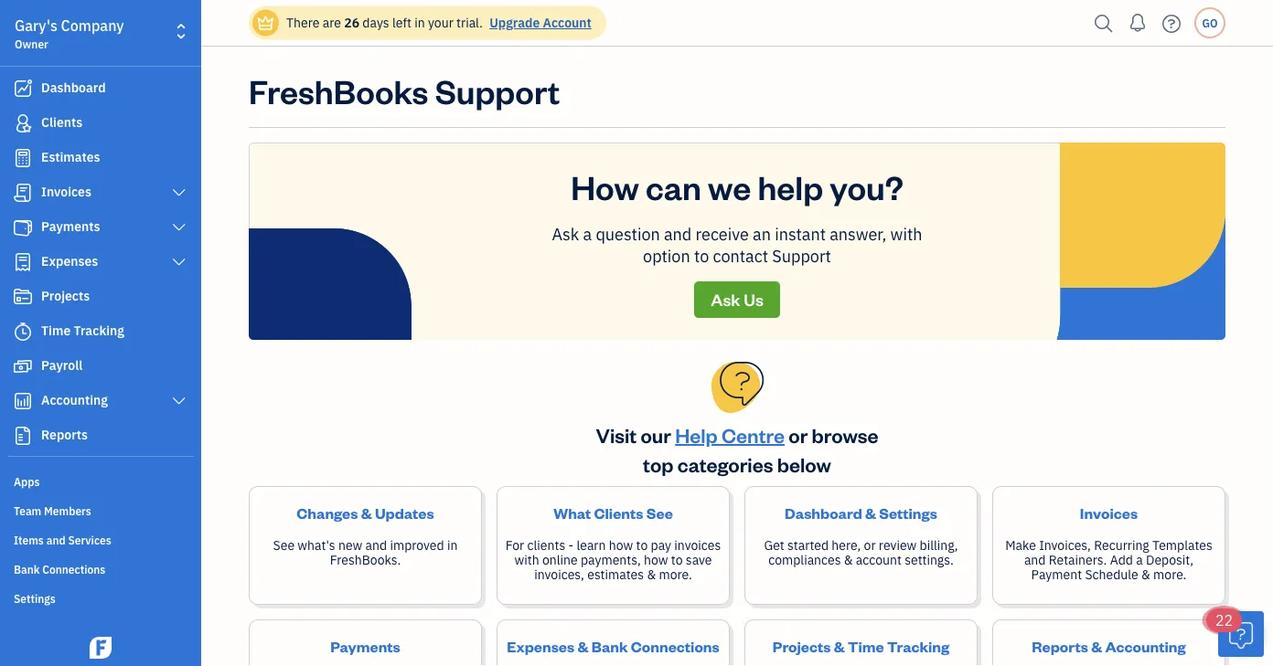 Task type: describe. For each thing, give the bounding box(es) containing it.
ask us
[[711, 289, 763, 310]]

and inside ask a question and receive an instant answer, with option to contact support
[[664, 223, 692, 245]]

projects & time tracking link
[[744, 620, 978, 667]]

you?
[[830, 165, 903, 208]]

make invoices, recurring templates and retainers. add a deposit, payment schedule & more.
[[1005, 537, 1213, 583]]

freshbooks
[[249, 69, 428, 112]]

recurring
[[1094, 537, 1149, 554]]

time tracking link
[[5, 316, 196, 348]]

visit our help centre or browse top categories below
[[596, 422, 878, 477]]

invoices link
[[5, 177, 196, 209]]

and inside make invoices, recurring templates and retainers. add a deposit, payment schedule & more.
[[1024, 552, 1046, 569]]

question
[[596, 223, 660, 245]]

settings link
[[5, 584, 196, 612]]

us
[[744, 289, 763, 310]]

bank connections
[[14, 562, 105, 577]]

or inside get started here, or review billing, compliances & account settings.
[[864, 537, 876, 554]]

items and services link
[[5, 526, 196, 553]]

how can we help you?
[[571, 165, 903, 208]]

time tracking
[[41, 322, 124, 339]]

invoices
[[674, 537, 721, 554]]

items
[[14, 533, 44, 548]]

visit
[[596, 422, 637, 448]]

dashboard link
[[5, 72, 196, 105]]

and inside main element
[[46, 533, 66, 548]]

updates
[[375, 503, 434, 523]]

& inside projects & time tracking link
[[834, 637, 845, 656]]

timer image
[[12, 323, 34, 341]]

make
[[1005, 537, 1036, 554]]

help
[[758, 165, 823, 208]]

dashboard & settings
[[785, 503, 937, 523]]

freshbooks image
[[86, 637, 115, 659]]

receive
[[696, 223, 749, 245]]

see what's new and improved in freshbooks.
[[273, 537, 458, 569]]

account
[[543, 14, 591, 31]]

an
[[753, 223, 771, 245]]

& inside make invoices, recurring templates and retainers. add a deposit, payment schedule & more.
[[1141, 567, 1150, 583]]

deposit,
[[1146, 552, 1194, 569]]

1 horizontal spatial time
[[848, 637, 884, 656]]

retainers.
[[1049, 552, 1107, 569]]

expenses link
[[5, 246, 196, 279]]

to inside ask a question and receive an instant answer, with option to contact support
[[694, 245, 709, 267]]

payment image
[[12, 219, 34, 237]]

changes
[[297, 503, 358, 523]]

invoices,
[[1039, 537, 1091, 554]]

connections inside bank connections link
[[42, 562, 105, 577]]

a inside ask a question and receive an instant answer, with option to contact support
[[583, 223, 592, 245]]

your
[[428, 14, 453, 31]]

and inside see what's new and improved in freshbooks.
[[365, 537, 387, 554]]

get started here, or review billing, compliances & account settings.
[[764, 537, 958, 569]]

freshbooks support
[[249, 69, 560, 112]]

get
[[764, 537, 784, 554]]

there
[[286, 14, 320, 31]]

ask for ask us
[[711, 289, 740, 310]]

estimates
[[41, 149, 100, 166]]

started
[[787, 537, 829, 554]]

a inside make invoices, recurring templates and retainers. add a deposit, payment schedule & more.
[[1136, 552, 1143, 569]]

payroll
[[41, 357, 83, 374]]

team
[[14, 504, 41, 519]]

estimates link
[[5, 142, 196, 175]]

-
[[568, 537, 574, 554]]

invoice image
[[12, 184, 34, 202]]

invoices inside main element
[[41, 183, 91, 200]]

schedule
[[1085, 567, 1138, 583]]

0 vertical spatial see
[[646, 503, 673, 523]]

apps
[[14, 475, 40, 489]]

browse
[[812, 422, 878, 448]]

1 vertical spatial clients
[[594, 503, 643, 523]]

what's
[[298, 537, 335, 554]]

categories
[[677, 451, 773, 477]]

how
[[571, 165, 639, 208]]

gary's company owner
[[15, 16, 124, 51]]

ask a question and receive an instant answer, with option to contact support
[[552, 223, 922, 267]]

clients link
[[5, 107, 196, 140]]

can
[[646, 165, 701, 208]]

contact
[[713, 245, 768, 267]]

freshbooks.
[[330, 552, 401, 569]]

items and services
[[14, 533, 111, 548]]

there are 26 days left in your trial. upgrade account
[[286, 14, 591, 31]]

reports for reports
[[41, 427, 88, 444]]

payments,
[[581, 552, 641, 569]]

1 vertical spatial bank
[[591, 637, 628, 656]]

reports for reports & accounting
[[1032, 637, 1088, 656]]

below
[[777, 451, 831, 477]]

ask us button
[[694, 282, 780, 318]]

more. inside for clients - learn how to pay invoices with online payments, how to save invoices, estimates & more.
[[659, 567, 692, 583]]

in for improved
[[447, 537, 458, 554]]

dashboard for dashboard
[[41, 79, 106, 96]]

chevron large down image
[[171, 220, 187, 235]]

members
[[44, 504, 91, 519]]

in for left
[[414, 14, 425, 31]]

22
[[1215, 611, 1233, 631]]

option
[[643, 245, 690, 267]]

bank inside main element
[[14, 562, 40, 577]]

gary's
[[15, 16, 57, 35]]

26
[[344, 14, 359, 31]]

answer,
[[830, 223, 887, 245]]

& inside get started here, or review billing, compliances & account settings.
[[844, 552, 853, 569]]

projects for projects
[[41, 288, 90, 305]]

templates
[[1152, 537, 1213, 554]]

chevron large down image for expenses
[[171, 255, 187, 270]]

expenses for expenses & bank connections
[[507, 637, 575, 656]]

resource center badge image
[[1218, 612, 1264, 658]]

projects for projects & time tracking
[[773, 637, 831, 656]]

1 horizontal spatial accounting
[[1105, 637, 1186, 656]]

improved
[[390, 537, 444, 554]]

for
[[505, 537, 524, 554]]

& inside for clients - learn how to pay invoices with online payments, how to save invoices, estimates & more.
[[647, 567, 656, 583]]

main element
[[0, 0, 247, 667]]

1 horizontal spatial tracking
[[887, 637, 949, 656]]

learn
[[577, 537, 606, 554]]

& inside reports & accounting link
[[1091, 637, 1102, 656]]

instant
[[775, 223, 826, 245]]

reports link
[[5, 420, 196, 453]]

notifications image
[[1123, 5, 1152, 41]]

chevron large down image for invoices
[[171, 186, 187, 200]]

upgrade
[[489, 14, 540, 31]]

payroll link
[[5, 350, 196, 383]]



Task type: locate. For each thing, give the bounding box(es) containing it.
1 vertical spatial with
[[514, 552, 539, 569]]

1 vertical spatial see
[[273, 537, 295, 554]]

in
[[414, 14, 425, 31], [447, 537, 458, 554]]

0 vertical spatial bank
[[14, 562, 40, 577]]

to down receive
[[694, 245, 709, 267]]

and right new
[[365, 537, 387, 554]]

dashboard up clients link
[[41, 79, 106, 96]]

1 horizontal spatial reports
[[1032, 637, 1088, 656]]

0 vertical spatial connections
[[42, 562, 105, 577]]

1 horizontal spatial invoices
[[1080, 503, 1138, 523]]

or
[[789, 422, 808, 448], [864, 537, 876, 554]]

help
[[675, 422, 718, 448]]

more. down templates
[[1153, 567, 1187, 583]]

0 horizontal spatial expenses
[[41, 253, 98, 270]]

or right here,
[[864, 537, 876, 554]]

a left question
[[583, 223, 592, 245]]

team members link
[[5, 497, 196, 524]]

1 horizontal spatial more.
[[1153, 567, 1187, 583]]

0 horizontal spatial to
[[636, 537, 648, 554]]

1 horizontal spatial to
[[671, 552, 683, 569]]

projects & time tracking
[[773, 637, 949, 656]]

0 horizontal spatial see
[[273, 537, 295, 554]]

0 horizontal spatial dashboard
[[41, 79, 106, 96]]

how left save
[[644, 552, 668, 569]]

reports down payment
[[1032, 637, 1088, 656]]

0 horizontal spatial tracking
[[74, 322, 124, 339]]

0 vertical spatial with
[[890, 223, 922, 245]]

1 horizontal spatial with
[[890, 223, 922, 245]]

see up pay
[[646, 503, 673, 523]]

and left retainers.
[[1024, 552, 1046, 569]]

time
[[41, 322, 71, 339], [848, 637, 884, 656]]

0 vertical spatial chevron large down image
[[171, 186, 187, 200]]

accounting
[[41, 392, 108, 409], [1105, 637, 1186, 656]]

0 horizontal spatial more.
[[659, 567, 692, 583]]

payment
[[1031, 567, 1082, 583]]

1 vertical spatial projects
[[773, 637, 831, 656]]

reports inside main element
[[41, 427, 88, 444]]

more. inside make invoices, recurring templates and retainers. add a deposit, payment schedule & more.
[[1153, 567, 1187, 583]]

1 horizontal spatial a
[[1136, 552, 1143, 569]]

ask for ask a question and receive an instant answer, with option to contact support
[[552, 223, 579, 245]]

top
[[643, 451, 674, 477]]

dashboard image
[[12, 80, 34, 98]]

1 horizontal spatial ask
[[711, 289, 740, 310]]

accounting link
[[5, 385, 196, 418]]

new
[[338, 537, 362, 554]]

1 vertical spatial in
[[447, 537, 458, 554]]

1 vertical spatial reports
[[1032, 637, 1088, 656]]

0 horizontal spatial bank
[[14, 562, 40, 577]]

1 horizontal spatial connections
[[631, 637, 719, 656]]

changes & updates
[[297, 503, 434, 523]]

to
[[694, 245, 709, 267], [636, 537, 648, 554], [671, 552, 683, 569]]

or inside visit our help centre or browse top categories below
[[789, 422, 808, 448]]

payments link down freshbooks.
[[249, 620, 482, 667]]

dashboard inside main element
[[41, 79, 106, 96]]

expenses inside main element
[[41, 253, 98, 270]]

a right add
[[1136, 552, 1143, 569]]

1 horizontal spatial support
[[772, 245, 831, 267]]

0 vertical spatial expenses
[[41, 253, 98, 270]]

1 horizontal spatial clients
[[594, 503, 643, 523]]

support inside ask a question and receive an instant answer, with option to contact support
[[772, 245, 831, 267]]

0 vertical spatial payments
[[41, 218, 100, 235]]

0 horizontal spatial payments link
[[5, 211, 196, 244]]

0 horizontal spatial support
[[435, 69, 560, 112]]

1 vertical spatial tracking
[[887, 637, 949, 656]]

compliances
[[768, 552, 841, 569]]

account
[[856, 552, 902, 569]]

chevron large down image inside expenses link
[[171, 255, 187, 270]]

1 more. from the left
[[659, 567, 692, 583]]

chevron large down image down chevron large down image
[[171, 255, 187, 270]]

chevron large down image up chevron large down image
[[171, 186, 187, 200]]

left
[[392, 14, 411, 31]]

settings
[[879, 503, 937, 523], [14, 592, 56, 606]]

1 vertical spatial payments link
[[249, 620, 482, 667]]

payments inside main element
[[41, 218, 100, 235]]

2 horizontal spatial to
[[694, 245, 709, 267]]

in inside see what's new and improved in freshbooks.
[[447, 537, 458, 554]]

clients up the learn
[[594, 503, 643, 523]]

reports & accounting link
[[992, 620, 1225, 667]]

settings up review
[[879, 503, 937, 523]]

0 horizontal spatial ask
[[552, 223, 579, 245]]

help centre link
[[675, 422, 785, 448]]

with right answer, on the right
[[890, 223, 922, 245]]

0 vertical spatial clients
[[41, 114, 83, 131]]

online
[[542, 552, 578, 569]]

tracking
[[74, 322, 124, 339], [887, 637, 949, 656]]

ask left us
[[711, 289, 740, 310]]

2 more. from the left
[[1153, 567, 1187, 583]]

0 vertical spatial or
[[789, 422, 808, 448]]

how
[[609, 537, 633, 554], [644, 552, 668, 569]]

expenses for expenses
[[41, 253, 98, 270]]

payments link for expenses link
[[5, 211, 196, 244]]

estimate image
[[12, 149, 34, 167]]

dashboard up started
[[785, 503, 862, 523]]

1 vertical spatial chevron large down image
[[171, 255, 187, 270]]

and right items
[[46, 533, 66, 548]]

projects down compliances
[[773, 637, 831, 656]]

support
[[435, 69, 560, 112], [772, 245, 831, 267]]

payments
[[41, 218, 100, 235], [330, 637, 400, 656]]

pay
[[651, 537, 671, 554]]

tracking inside main element
[[74, 322, 124, 339]]

1 horizontal spatial or
[[864, 537, 876, 554]]

team members
[[14, 504, 91, 519]]

1 horizontal spatial payments
[[330, 637, 400, 656]]

expense image
[[12, 253, 34, 272]]

for clients - learn how to pay invoices with online payments, how to save invoices, estimates & more.
[[505, 537, 721, 583]]

and
[[664, 223, 692, 245], [46, 533, 66, 548], [365, 537, 387, 554], [1024, 552, 1046, 569]]

accounting down "schedule" on the right bottom
[[1105, 637, 1186, 656]]

centre
[[722, 422, 785, 448]]

1 vertical spatial accounting
[[1105, 637, 1186, 656]]

1 horizontal spatial projects
[[773, 637, 831, 656]]

settings inside main element
[[14, 592, 56, 606]]

accounting down payroll
[[41, 392, 108, 409]]

1 horizontal spatial expenses
[[507, 637, 575, 656]]

with for how can we help you?
[[890, 223, 922, 245]]

payments link down the "invoices" link
[[5, 211, 196, 244]]

chart image
[[12, 392, 34, 411]]

1 vertical spatial dashboard
[[785, 503, 862, 523]]

expenses & bank connections link
[[497, 620, 730, 667]]

0 horizontal spatial projects
[[41, 288, 90, 305]]

to left pay
[[636, 537, 648, 554]]

0 horizontal spatial settings
[[14, 592, 56, 606]]

projects
[[41, 288, 90, 305], [773, 637, 831, 656]]

0 vertical spatial accounting
[[41, 392, 108, 409]]

0 vertical spatial a
[[583, 223, 592, 245]]

we
[[708, 165, 751, 208]]

ask inside ask a question and receive an instant answer, with option to contact support
[[552, 223, 579, 245]]

0 vertical spatial reports
[[41, 427, 88, 444]]

payments link for "expenses & bank connections" link
[[249, 620, 482, 667]]

connections down save
[[631, 637, 719, 656]]

see inside see what's new and improved in freshbooks.
[[273, 537, 295, 554]]

and up option on the right
[[664, 223, 692, 245]]

chevron large down image for accounting
[[171, 394, 187, 409]]

ask down how
[[552, 223, 579, 245]]

0 horizontal spatial clients
[[41, 114, 83, 131]]

owner
[[15, 37, 48, 51]]

billing,
[[920, 537, 958, 554]]

0 vertical spatial dashboard
[[41, 79, 106, 96]]

expenses right expense icon
[[41, 253, 98, 270]]

2 chevron large down image from the top
[[171, 255, 187, 270]]

here,
[[832, 537, 861, 554]]

or up below
[[789, 422, 808, 448]]

dashboard for dashboard & settings
[[785, 503, 862, 523]]

1 horizontal spatial how
[[644, 552, 668, 569]]

money image
[[12, 358, 34, 376]]

clients inside main element
[[41, 114, 83, 131]]

invoices down estimates
[[41, 183, 91, 200]]

with left online
[[514, 552, 539, 569]]

payments down freshbooks.
[[330, 637, 400, 656]]

more. down pay
[[659, 567, 692, 583]]

0 horizontal spatial reports
[[41, 427, 88, 444]]

0 vertical spatial payments link
[[5, 211, 196, 244]]

&
[[361, 503, 372, 523], [865, 503, 876, 523], [844, 552, 853, 569], [647, 567, 656, 583], [1141, 567, 1150, 583], [577, 637, 588, 656], [834, 637, 845, 656], [1091, 637, 1102, 656]]

with inside ask a question and receive an instant answer, with option to contact support
[[890, 223, 922, 245]]

clients up estimates
[[41, 114, 83, 131]]

0 vertical spatial ask
[[552, 223, 579, 245]]

see left what's
[[273, 537, 295, 554]]

search image
[[1089, 10, 1118, 37]]

reports & accounting
[[1032, 637, 1186, 656]]

in right left
[[414, 14, 425, 31]]

0 vertical spatial support
[[435, 69, 560, 112]]

1 chevron large down image from the top
[[171, 186, 187, 200]]

support down upgrade
[[435, 69, 560, 112]]

0 horizontal spatial invoices
[[41, 183, 91, 200]]

expenses down invoices,
[[507, 637, 575, 656]]

1 horizontal spatial in
[[447, 537, 458, 554]]

clients
[[41, 114, 83, 131], [594, 503, 643, 523]]

0 horizontal spatial or
[[789, 422, 808, 448]]

to left save
[[671, 552, 683, 569]]

expenses & bank connections
[[507, 637, 719, 656]]

0 horizontal spatial in
[[414, 14, 425, 31]]

settings down bank connections on the left of the page
[[14, 592, 56, 606]]

& inside "expenses & bank connections" link
[[577, 637, 588, 656]]

1 vertical spatial support
[[772, 245, 831, 267]]

upgrade account link
[[486, 14, 591, 31]]

go
[[1202, 16, 1218, 30]]

trial.
[[456, 14, 483, 31]]

22 button
[[1206, 609, 1264, 658]]

go button
[[1194, 7, 1225, 38]]

0 vertical spatial time
[[41, 322, 71, 339]]

time inside main element
[[41, 322, 71, 339]]

1 vertical spatial a
[[1136, 552, 1143, 569]]

with inside for clients - learn how to pay invoices with online payments, how to save invoices, estimates & more.
[[514, 552, 539, 569]]

bank down estimates
[[591, 637, 628, 656]]

company
[[61, 16, 124, 35]]

1 horizontal spatial settings
[[879, 503, 937, 523]]

with for what clients see
[[514, 552, 539, 569]]

1 horizontal spatial bank
[[591, 637, 628, 656]]

1 vertical spatial ask
[[711, 289, 740, 310]]

report image
[[12, 427, 34, 445]]

1 horizontal spatial see
[[646, 503, 673, 523]]

projects link
[[5, 281, 196, 314]]

reports
[[41, 427, 88, 444], [1032, 637, 1088, 656]]

reports right report image
[[41, 427, 88, 444]]

0 vertical spatial settings
[[879, 503, 937, 523]]

1 vertical spatial payments
[[330, 637, 400, 656]]

time down account at the bottom right of the page
[[848, 637, 884, 656]]

how up estimates
[[609, 537, 633, 554]]

support down instant
[[772, 245, 831, 267]]

time right timer icon
[[41, 322, 71, 339]]

2 vertical spatial chevron large down image
[[171, 394, 187, 409]]

0 vertical spatial in
[[414, 14, 425, 31]]

project image
[[12, 288, 34, 306]]

1 vertical spatial time
[[848, 637, 884, 656]]

bank down items
[[14, 562, 40, 577]]

0 horizontal spatial time
[[41, 322, 71, 339]]

expenses
[[41, 253, 98, 270], [507, 637, 575, 656]]

1 horizontal spatial payments link
[[249, 620, 482, 667]]

0 horizontal spatial a
[[583, 223, 592, 245]]

apps link
[[5, 467, 196, 495]]

what
[[553, 503, 591, 523]]

1 vertical spatial connections
[[631, 637, 719, 656]]

1 vertical spatial settings
[[14, 592, 56, 606]]

0 vertical spatial projects
[[41, 288, 90, 305]]

invoices,
[[534, 567, 584, 583]]

ask inside ask us button
[[711, 289, 740, 310]]

connections inside "expenses & bank connections" link
[[631, 637, 719, 656]]

tracking down settings.
[[887, 637, 949, 656]]

1 vertical spatial expenses
[[507, 637, 575, 656]]

0 horizontal spatial connections
[[42, 562, 105, 577]]

0 horizontal spatial with
[[514, 552, 539, 569]]

projects up time tracking
[[41, 288, 90, 305]]

bank connections link
[[5, 555, 196, 583]]

payments link
[[5, 211, 196, 244], [249, 620, 482, 667]]

0 vertical spatial tracking
[[74, 322, 124, 339]]

invoices up recurring at the right bottom of the page
[[1080, 503, 1138, 523]]

crown image
[[256, 13, 275, 32]]

3 chevron large down image from the top
[[171, 394, 187, 409]]

projects inside main element
[[41, 288, 90, 305]]

go to help image
[[1157, 10, 1186, 37]]

chevron large down image
[[171, 186, 187, 200], [171, 255, 187, 270], [171, 394, 187, 409]]

0 vertical spatial invoices
[[41, 183, 91, 200]]

services
[[68, 533, 111, 548]]

client image
[[12, 114, 34, 133]]

accounting inside main element
[[41, 392, 108, 409]]

0 horizontal spatial payments
[[41, 218, 100, 235]]

1 vertical spatial or
[[864, 537, 876, 554]]

are
[[323, 14, 341, 31]]

connections down the items and services
[[42, 562, 105, 577]]

chevron large down image down payroll link
[[171, 394, 187, 409]]

1 horizontal spatial dashboard
[[785, 503, 862, 523]]

0 horizontal spatial accounting
[[41, 392, 108, 409]]

our
[[641, 422, 671, 448]]

0 horizontal spatial how
[[609, 537, 633, 554]]

tracking down projects link
[[74, 322, 124, 339]]

in right improved
[[447, 537, 458, 554]]

1 vertical spatial invoices
[[1080, 503, 1138, 523]]

payments down the "invoices" link
[[41, 218, 100, 235]]



Task type: vqa. For each thing, say whether or not it's contained in the screenshot.
EXPENSES corresponding to Expenses & Bank Connections
yes



